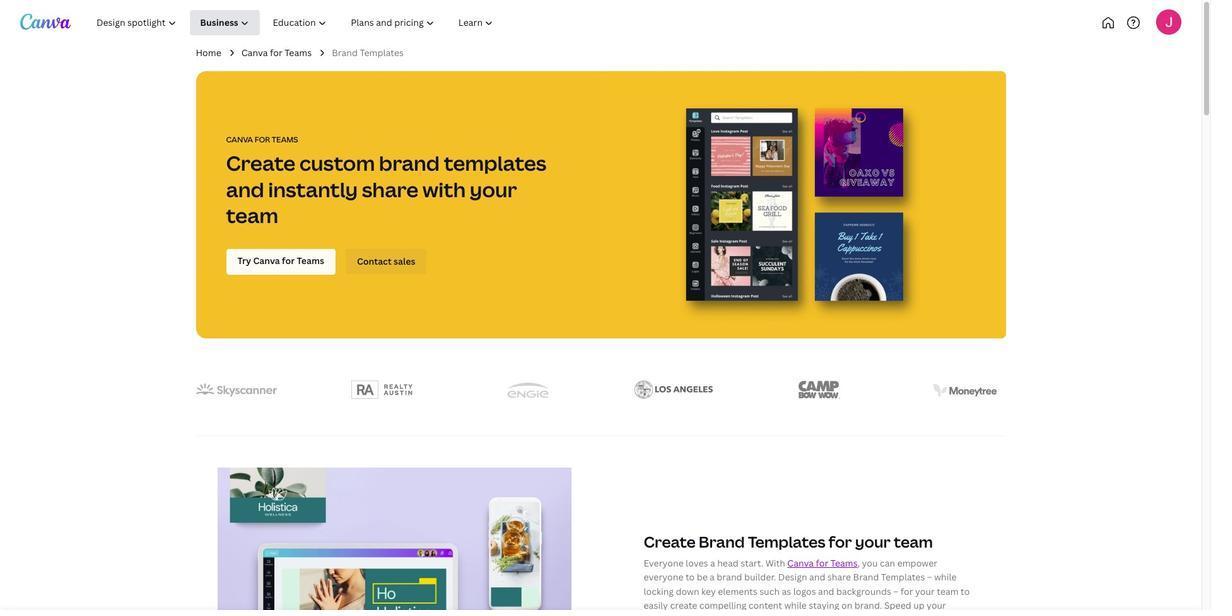 Task type: describe. For each thing, give the bounding box(es) containing it.
1 a from the top
[[710, 558, 715, 570]]

brand inside canva for teams create custom brand templates and instantly share with your team
[[379, 149, 440, 177]]

for inside canva for teams create custom brand templates and instantly share with your team
[[255, 135, 270, 145]]

speed
[[884, 600, 911, 611]]

share inside canva for teams create custom brand templates and instantly share with your team
[[362, 176, 418, 203]]

compelling
[[699, 600, 747, 611]]

1 horizontal spatial create
[[644, 532, 696, 552]]

with
[[423, 176, 466, 203]]

start.
[[741, 558, 764, 570]]

brand.
[[855, 600, 882, 611]]

head
[[717, 558, 739, 570]]

and inside canva for teams create custom brand templates and instantly share with your team
[[226, 176, 264, 203]]

canva for teams
[[241, 47, 312, 59]]

1 horizontal spatial while
[[934, 572, 957, 584]]

locking
[[644, 586, 674, 598]]

easily
[[644, 600, 668, 611]]

team inside , you can empower everyone to be a brand builder. design and share brand templates – while locking down key elements such as logos and backgrounds – for your team to easily create compelling content while staying on brand. speed up y
[[937, 586, 959, 598]]

builder.
[[744, 572, 776, 584]]

1 horizontal spatial templates
[[748, 532, 826, 552]]

create inside canva for teams create custom brand templates and instantly share with your team
[[226, 149, 295, 177]]

0 horizontal spatial while
[[784, 600, 807, 611]]

moneytree k.k. image
[[934, 384, 997, 397]]

your inside , you can empower everyone to be a brand builder. design and share brand templates – while locking down key elements such as logos and backgrounds – for your team to easily create compelling content while staying on brand. speed up y
[[915, 586, 935, 598]]

teams for canva for teams create custom brand templates and instantly share with your team
[[272, 135, 298, 145]]

1 horizontal spatial canva for teams link
[[787, 558, 858, 570]]

up
[[914, 600, 925, 611]]

backgrounds
[[836, 586, 891, 598]]

teams for canva for teams
[[285, 47, 312, 59]]

as
[[782, 586, 791, 598]]

staying
[[809, 600, 839, 611]]

create brand templates for your team
[[644, 532, 933, 552]]

1 horizontal spatial your
[[855, 532, 891, 552]]

you
[[862, 558, 878, 570]]

on
[[842, 600, 852, 611]]

custom
[[300, 149, 375, 177]]

down
[[676, 586, 699, 598]]

canva for canva for teams create custom brand templates and instantly share with your team
[[226, 135, 253, 145]]

,
[[858, 558, 860, 570]]

such
[[760, 586, 780, 598]]

0 horizontal spatial to
[[686, 572, 695, 584]]

brand inside , you can empower everyone to be a brand builder. design and share brand templates – while locking down key elements such as logos and backgrounds – for your team to easily create compelling content while staying on brand. speed up y
[[853, 572, 879, 584]]



Task type: locate. For each thing, give the bounding box(es) containing it.
0 vertical spatial share
[[362, 176, 418, 203]]

2 horizontal spatial templates
[[881, 572, 925, 584]]

your right with
[[470, 176, 517, 203]]

0 vertical spatial brand
[[379, 149, 440, 177]]

2 vertical spatial and
[[818, 586, 834, 598]]

0 vertical spatial to
[[686, 572, 695, 584]]

content
[[749, 600, 782, 611]]

a inside , you can empower everyone to be a brand builder. design and share brand templates – while locking down key elements such as logos and backgrounds – for your team to easily create compelling content while staying on brand. speed up y
[[710, 572, 715, 584]]

can
[[880, 558, 895, 570]]

while down as
[[784, 600, 807, 611]]

canva for teams link up design
[[787, 558, 858, 570]]

1 vertical spatial brand
[[717, 572, 742, 584]]

– down empower in the right of the page
[[927, 572, 932, 584]]

0 horizontal spatial your
[[470, 176, 517, 203]]

your
[[470, 176, 517, 203], [855, 532, 891, 552], [915, 586, 935, 598]]

realty austin image
[[351, 381, 413, 400]]

templates
[[444, 149, 547, 177]]

canva for teams link
[[241, 46, 312, 60], [787, 558, 858, 570]]

1 horizontal spatial to
[[961, 586, 970, 598]]

2 vertical spatial templates
[[881, 572, 925, 584]]

1 horizontal spatial brand
[[717, 572, 742, 584]]

a right be
[[710, 572, 715, 584]]

home
[[196, 47, 221, 59]]

create
[[226, 149, 295, 177], [644, 532, 696, 552]]

brand up the backgrounds
[[853, 572, 879, 584]]

your up you
[[855, 532, 891, 552]]

2 a from the top
[[710, 572, 715, 584]]

–
[[927, 572, 932, 584], [893, 586, 899, 598]]

1 vertical spatial while
[[784, 600, 807, 611]]

1 vertical spatial create
[[644, 532, 696, 552]]

your inside canva for teams create custom brand templates and instantly share with your team
[[470, 176, 517, 203]]

city of los angeles image
[[635, 381, 713, 400]]

0 vertical spatial your
[[470, 176, 517, 203]]

1 vertical spatial team
[[894, 532, 933, 552]]

0 horizontal spatial brand
[[332, 47, 358, 59]]

1 vertical spatial canva for teams link
[[787, 558, 858, 570]]

skyscanner image
[[196, 384, 277, 397]]

be
[[697, 572, 708, 584]]

2 vertical spatial brand
[[853, 572, 879, 584]]

1 vertical spatial a
[[710, 572, 715, 584]]

elements
[[718, 586, 757, 598]]

0 horizontal spatial templates
[[360, 47, 404, 59]]

0 vertical spatial and
[[226, 176, 264, 203]]

logos
[[793, 586, 816, 598]]

0 horizontal spatial –
[[893, 586, 899, 598]]

0 vertical spatial teams
[[285, 47, 312, 59]]

1 vertical spatial –
[[893, 586, 899, 598]]

everyone loves a head start. with canva for teams
[[644, 558, 858, 570]]

brand templates
[[332, 47, 404, 59]]

teams down top level navigation element
[[285, 47, 312, 59]]

empower
[[897, 558, 938, 570]]

2 vertical spatial your
[[915, 586, 935, 598]]

0 horizontal spatial create
[[226, 149, 295, 177]]

2 horizontal spatial team
[[937, 586, 959, 598]]

0 vertical spatial –
[[927, 572, 932, 584]]

share
[[362, 176, 418, 203], [828, 572, 851, 584]]

0 vertical spatial create
[[226, 149, 295, 177]]

teams left you
[[831, 558, 858, 570]]

your up up
[[915, 586, 935, 598]]

0 horizontal spatial share
[[362, 176, 418, 203]]

everyone
[[644, 572, 684, 584]]

brand
[[332, 47, 358, 59], [699, 532, 745, 552], [853, 572, 879, 584]]

1 vertical spatial to
[[961, 586, 970, 598]]

teams up instantly
[[272, 135, 298, 145]]

with
[[766, 558, 785, 570]]

to
[[686, 572, 695, 584], [961, 586, 970, 598]]

1 vertical spatial share
[[828, 572, 851, 584]]

, you can empower everyone to be a brand builder. design and share brand templates – while locking down key elements such as logos and backgrounds – for your team to easily create compelling content while staying on brand. speed up y
[[644, 558, 970, 611]]

0 vertical spatial team
[[226, 202, 278, 229]]

design
[[778, 572, 807, 584]]

1 vertical spatial templates
[[748, 532, 826, 552]]

for inside , you can empower everyone to be a brand builder. design and share brand templates – while locking down key elements such as logos and backgrounds – for your team to easily create compelling content while staying on brand. speed up y
[[901, 586, 913, 598]]

1 horizontal spatial share
[[828, 572, 851, 584]]

– up speed
[[893, 586, 899, 598]]

0 vertical spatial templates
[[360, 47, 404, 59]]

brand up head
[[699, 532, 745, 552]]

camp bow wow image
[[799, 381, 840, 400]]

canva for teams link down top level navigation element
[[241, 46, 312, 60]]

2 vertical spatial canva
[[787, 558, 814, 570]]

home link
[[196, 46, 221, 60]]

1 horizontal spatial team
[[894, 532, 933, 552]]

canva for teams create custom brand templates and instantly share with your team
[[226, 135, 547, 229]]

loves
[[686, 558, 708, 570]]

instantly
[[268, 176, 358, 203]]

key
[[702, 586, 716, 598]]

0 horizontal spatial brand
[[379, 149, 440, 177]]

2 horizontal spatial brand
[[853, 572, 879, 584]]

2 vertical spatial teams
[[831, 558, 858, 570]]

a left head
[[710, 558, 715, 570]]

teams
[[285, 47, 312, 59], [272, 135, 298, 145], [831, 558, 858, 570]]

brand down top level navigation element
[[332, 47, 358, 59]]

while
[[934, 572, 957, 584], [784, 600, 807, 611]]

top level navigation element
[[86, 10, 547, 35]]

0 vertical spatial brand
[[332, 47, 358, 59]]

0 vertical spatial while
[[934, 572, 957, 584]]

share inside , you can empower everyone to be a brand builder. design and share brand templates – while locking down key elements such as logos and backgrounds – for your team to easily create compelling content while staying on brand. speed up y
[[828, 572, 851, 584]]

0 horizontal spatial team
[[226, 202, 278, 229]]

create
[[670, 600, 697, 611]]

teams inside canva for teams create custom brand templates and instantly share with your team
[[272, 135, 298, 145]]

1 vertical spatial your
[[855, 532, 891, 552]]

engie image
[[507, 383, 549, 398]]

0 horizontal spatial canva for teams link
[[241, 46, 312, 60]]

share left with
[[362, 176, 418, 203]]

0 vertical spatial a
[[710, 558, 715, 570]]

brand
[[379, 149, 440, 177], [717, 572, 742, 584]]

1 horizontal spatial –
[[927, 572, 932, 584]]

1 horizontal spatial brand
[[699, 532, 745, 552]]

1 vertical spatial canva
[[226, 135, 253, 145]]

1 vertical spatial teams
[[272, 135, 298, 145]]

1 vertical spatial and
[[809, 572, 825, 584]]

templates inside , you can empower everyone to be a brand builder. design and share brand templates – while locking down key elements such as logos and backgrounds – for your team to easily create compelling content while staying on brand. speed up y
[[881, 572, 925, 584]]

share up the backgrounds
[[828, 572, 851, 584]]

team inside canva for teams create custom brand templates and instantly share with your team
[[226, 202, 278, 229]]

canva for canva for teams
[[241, 47, 268, 59]]

2 horizontal spatial your
[[915, 586, 935, 598]]

while down empower in the right of the page
[[934, 572, 957, 584]]

0 vertical spatial canva for teams link
[[241, 46, 312, 60]]

brand inside , you can empower everyone to be a brand builder. design and share brand templates – while locking down key elements such as logos and backgrounds – for your team to easily create compelling content while staying on brand. speed up y
[[717, 572, 742, 584]]

team
[[226, 202, 278, 229], [894, 532, 933, 552], [937, 586, 959, 598]]

2 vertical spatial team
[[937, 586, 959, 598]]

for
[[270, 47, 283, 59], [255, 135, 270, 145], [829, 532, 852, 552], [816, 558, 829, 570], [901, 586, 913, 598]]

canva inside canva for teams create custom brand templates and instantly share with your team
[[226, 135, 253, 145]]

templates
[[360, 47, 404, 59], [748, 532, 826, 552], [881, 572, 925, 584]]

everyone
[[644, 558, 684, 570]]

and
[[226, 176, 264, 203], [809, 572, 825, 584], [818, 586, 834, 598]]

a
[[710, 558, 715, 570], [710, 572, 715, 584]]

canva
[[241, 47, 268, 59], [226, 135, 253, 145], [787, 558, 814, 570]]

0 vertical spatial canva
[[241, 47, 268, 59]]

1 vertical spatial brand
[[699, 532, 745, 552]]



Task type: vqa. For each thing, say whether or not it's contained in the screenshot.
the rightmost share
yes



